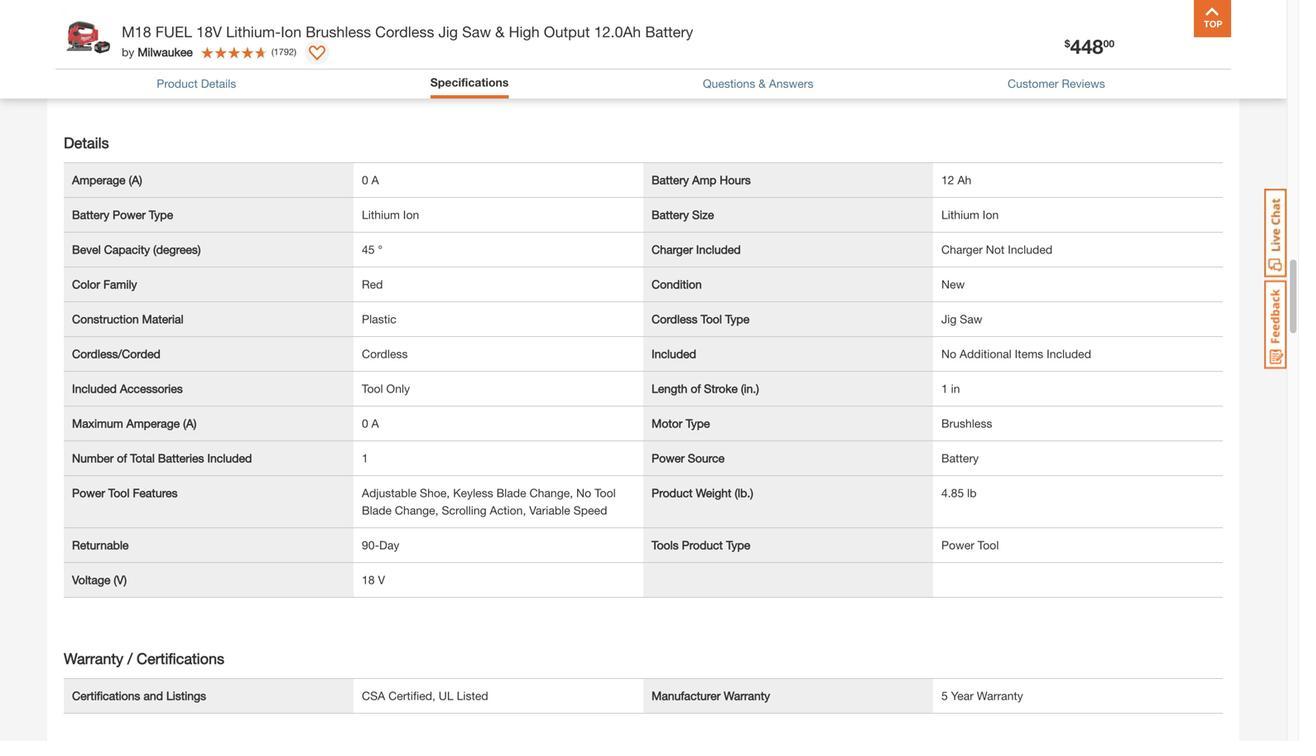 Task type: locate. For each thing, give the bounding box(es) containing it.
1 horizontal spatial jig
[[942, 312, 957, 326]]

cordless up 3.2 in
[[375, 23, 434, 41]]

batteries
[[158, 452, 204, 465]]

type for product
[[726, 539, 751, 552]]

change, up variable at the bottom left
[[530, 486, 573, 500]]

(a) up the battery power type
[[129, 173, 142, 187]]

battery left height
[[645, 23, 694, 41]]

0 a up 45 °
[[362, 173, 379, 187]]

1 horizontal spatial saw
[[960, 312, 983, 326]]

blade down adjustable
[[362, 504, 392, 517]]

in right the 8.9
[[381, 22, 390, 36]]

details
[[201, 77, 236, 90], [64, 134, 109, 152]]

features
[[133, 486, 178, 500]]

2 vertical spatial cordless
[[362, 347, 408, 361]]

0 horizontal spatial saw
[[462, 23, 491, 41]]

1
[[942, 382, 948, 396], [362, 452, 368, 465]]

&
[[495, 23, 505, 41], [759, 77, 766, 90]]

cordless/corded
[[72, 347, 161, 361]]

charger left not at the right top
[[942, 243, 983, 256]]

amperage down accessories
[[126, 417, 180, 430]]

saw up additional
[[960, 312, 983, 326]]

(in.) for product depth (in.)
[[151, 22, 169, 36]]

weight
[[696, 486, 732, 500]]

ah
[[958, 173, 972, 187]]

product for product weight (lb.)
[[652, 486, 693, 500]]

1 horizontal spatial &
[[759, 77, 766, 90]]

1 horizontal spatial lithium
[[942, 208, 980, 222]]

5
[[942, 689, 948, 703]]

jig up specifications
[[439, 23, 458, 41]]

1 horizontal spatial lithium ion
[[942, 208, 999, 222]]

0 vertical spatial 1
[[942, 382, 948, 396]]

customer reviews button
[[1008, 75, 1106, 92], [1008, 75, 1106, 92]]

amperage up the battery power type
[[72, 173, 126, 187]]

0 vertical spatial in
[[381, 22, 390, 36]]

shoe,
[[420, 486, 450, 500]]

& left high
[[495, 23, 505, 41]]

1 vertical spatial saw
[[960, 312, 983, 326]]

1 vertical spatial cordless
[[652, 312, 698, 326]]

lb
[[968, 486, 977, 500]]

no up speed
[[577, 486, 592, 500]]

3.2 in
[[362, 57, 390, 71]]

power for power tool features
[[72, 486, 105, 500]]

details down 18v
[[201, 77, 236, 90]]

cordless up tool only
[[362, 347, 408, 361]]

type up the (degrees) at top left
[[149, 208, 173, 222]]

included right batteries
[[207, 452, 252, 465]]

brushless up display icon
[[306, 23, 371, 41]]

type up "stroke"
[[726, 312, 750, 326]]

0 vertical spatial blade
[[497, 486, 527, 500]]

0 horizontal spatial 1
[[362, 452, 368, 465]]

1 horizontal spatial of
[[691, 382, 701, 396]]

0 for maximum amperage (a)
[[362, 417, 368, 430]]

in right 3.2
[[381, 57, 390, 71]]

1 horizontal spatial blade
[[497, 486, 527, 500]]

charger for charger not included
[[942, 243, 983, 256]]

2 0 from the top
[[362, 417, 368, 430]]

0 vertical spatial details
[[201, 77, 236, 90]]

(in.)
[[151, 22, 169, 36], [733, 22, 752, 36], [150, 57, 168, 71], [741, 382, 760, 396]]

not
[[986, 243, 1005, 256]]

1 in
[[942, 382, 961, 396]]

a for amperage (a)
[[372, 173, 379, 187]]

battery left size
[[652, 208, 689, 222]]

cordless down the condition at the top
[[652, 312, 698, 326]]

product for product details
[[157, 77, 198, 90]]

warranty right year
[[977, 689, 1024, 703]]

included up the length
[[652, 347, 697, 361]]

1 charger from the left
[[652, 243, 693, 256]]

listings
[[166, 689, 206, 703]]

0 vertical spatial amperage
[[72, 173, 126, 187]]

2 horizontal spatial warranty
[[977, 689, 1024, 703]]

2 a from the top
[[372, 417, 379, 430]]

1 vertical spatial no
[[577, 486, 592, 500]]

stroke
[[704, 382, 738, 396]]

0 for amperage (a)
[[362, 173, 368, 187]]

0 horizontal spatial ion
[[281, 23, 302, 41]]

specifications
[[431, 75, 509, 89]]

motor
[[652, 417, 683, 430]]

2 0 a from the top
[[362, 417, 379, 430]]

capacity
[[104, 243, 150, 256]]

0 vertical spatial 0
[[362, 173, 368, 187]]

cordless
[[375, 23, 434, 41], [652, 312, 698, 326], [362, 347, 408, 361]]

45 °
[[362, 243, 383, 256]]

power down the 4.85 lb
[[942, 539, 975, 552]]

1 vertical spatial blade
[[362, 504, 392, 517]]

0 vertical spatial saw
[[462, 23, 491, 41]]

1 up adjustable
[[362, 452, 368, 465]]

lithium ion
[[362, 208, 419, 222], [942, 208, 999, 222]]

product left by
[[72, 57, 113, 71]]

source
[[688, 452, 725, 465]]

charger up the condition at the top
[[652, 243, 693, 256]]

0 up 45
[[362, 173, 368, 187]]

2 charger from the left
[[942, 243, 983, 256]]

cordless tool type
[[652, 312, 750, 326]]

0 vertical spatial (a)
[[129, 173, 142, 187]]

0 a down tool only
[[362, 417, 379, 430]]

1792
[[274, 47, 294, 57]]

1 for 1
[[362, 452, 368, 465]]

brushless
[[306, 23, 371, 41], [942, 417, 993, 430]]

18
[[362, 573, 375, 587]]

total
[[130, 452, 155, 465]]

jig down the new
[[942, 312, 957, 326]]

0 horizontal spatial &
[[495, 23, 505, 41]]

0 vertical spatial jig
[[439, 23, 458, 41]]

top button
[[1195, 0, 1232, 37]]

charger
[[652, 243, 693, 256], [942, 243, 983, 256]]

a down tool only
[[372, 417, 379, 430]]

0 horizontal spatial lithium
[[362, 208, 400, 222]]

(in.) right height
[[733, 22, 752, 36]]

certifications down /
[[72, 689, 140, 703]]

0 horizontal spatial details
[[64, 134, 109, 152]]

accessories
[[120, 382, 183, 396]]

warranty right manufacturer
[[724, 689, 771, 703]]

lithium ion down ah
[[942, 208, 999, 222]]

of for length
[[691, 382, 701, 396]]

1 vertical spatial a
[[372, 417, 379, 430]]

1 horizontal spatial charger
[[942, 243, 983, 256]]

& left answers
[[759, 77, 766, 90]]

1 vertical spatial 0
[[362, 417, 368, 430]]

0 vertical spatial change,
[[530, 486, 573, 500]]

battery amp hours
[[652, 173, 751, 187]]

0 down tool only
[[362, 417, 368, 430]]

and
[[144, 689, 163, 703]]

blade up "action,"
[[497, 486, 527, 500]]

of left "stroke"
[[691, 382, 701, 396]]

tool for power tool
[[978, 539, 999, 552]]

number
[[72, 452, 114, 465]]

width
[[116, 57, 147, 71]]

cordless for cordless
[[362, 347, 408, 361]]

depth
[[116, 22, 148, 36]]

battery
[[645, 23, 694, 41], [652, 173, 689, 187], [72, 208, 109, 222], [652, 208, 689, 222], [942, 452, 979, 465]]

battery left "amp"
[[652, 173, 689, 187]]

( 1792 )
[[272, 47, 297, 57]]

certifications
[[137, 650, 224, 668], [72, 689, 140, 703]]

material
[[142, 312, 184, 326]]

battery up bevel
[[72, 208, 109, 222]]

(in.) up by milwaukee
[[151, 22, 169, 36]]

00
[[1104, 38, 1115, 49]]

0 vertical spatial no
[[942, 347, 957, 361]]

saw
[[462, 23, 491, 41], [960, 312, 983, 326]]

m18
[[122, 23, 151, 41]]

1 0 a from the top
[[362, 173, 379, 187]]

voltage
[[72, 573, 111, 587]]

day
[[379, 539, 400, 552]]

included accessories
[[72, 382, 183, 396]]

type down "(lb.)"
[[726, 539, 751, 552]]

(in.) right width on the top left of page
[[150, 57, 168, 71]]

1 horizontal spatial (a)
[[183, 417, 197, 430]]

1 vertical spatial (a)
[[183, 417, 197, 430]]

brushless down 1 in
[[942, 417, 993, 430]]

in down additional
[[952, 382, 961, 396]]

product down power source
[[652, 486, 693, 500]]

maximum
[[72, 417, 123, 430]]

power down the number
[[72, 486, 105, 500]]

new
[[942, 278, 965, 291]]

0 vertical spatial of
[[691, 382, 701, 396]]

°
[[378, 243, 383, 256]]

in for 8.9 in
[[381, 22, 390, 36]]

0 horizontal spatial (a)
[[129, 173, 142, 187]]

customer
[[1008, 77, 1059, 90]]

1 0 from the top
[[362, 173, 368, 187]]

questions
[[703, 77, 756, 90]]

1 vertical spatial 1
[[362, 452, 368, 465]]

a up 45 °
[[372, 173, 379, 187]]

1 vertical spatial brushless
[[942, 417, 993, 430]]

a for maximum amperage (a)
[[372, 417, 379, 430]]

change, down shoe,
[[395, 504, 439, 517]]

type for power
[[149, 208, 173, 222]]

1 vertical spatial in
[[381, 57, 390, 71]]

construction material
[[72, 312, 184, 326]]

tool
[[701, 312, 722, 326], [362, 382, 383, 396], [108, 486, 130, 500], [595, 486, 616, 500], [978, 539, 999, 552]]

1 horizontal spatial 1
[[942, 382, 948, 396]]

1 down jig saw
[[942, 382, 948, 396]]

$ 448 00
[[1065, 34, 1115, 58]]

of for number
[[117, 452, 127, 465]]

0 horizontal spatial charger
[[652, 243, 693, 256]]

(in.) right "stroke"
[[741, 382, 760, 396]]

warranty
[[64, 650, 123, 668], [724, 689, 771, 703], [977, 689, 1024, 703]]

0 horizontal spatial jig
[[439, 23, 458, 41]]

0 vertical spatial certifications
[[137, 650, 224, 668]]

saw left high
[[462, 23, 491, 41]]

1 a from the top
[[372, 173, 379, 187]]

1 vertical spatial of
[[117, 452, 127, 465]]

1 horizontal spatial brushless
[[942, 417, 993, 430]]

questions & answers button
[[703, 75, 814, 92], [703, 75, 814, 92]]

lithium down 12 ah
[[942, 208, 980, 222]]

lithium up °
[[362, 208, 400, 222]]

cordless for cordless tool type
[[652, 312, 698, 326]]

product down milwaukee
[[157, 77, 198, 90]]

power down motor
[[652, 452, 685, 465]]

variable
[[530, 504, 571, 517]]

1 vertical spatial jig
[[942, 312, 957, 326]]

0 a for maximum amperage (a)
[[362, 417, 379, 430]]

0 horizontal spatial lithium ion
[[362, 208, 419, 222]]

1 vertical spatial 0 a
[[362, 417, 379, 430]]

no up 1 in
[[942, 347, 957, 361]]

warranty left /
[[64, 650, 123, 668]]

certifications up listings
[[137, 650, 224, 668]]

8.9 in
[[362, 22, 390, 36]]

0 vertical spatial a
[[372, 173, 379, 187]]

1 lithium from the left
[[362, 208, 400, 222]]

power
[[113, 208, 146, 222], [652, 452, 685, 465], [72, 486, 105, 500], [942, 539, 975, 552]]

adjustable shoe, keyless blade change, no tool blade change, scrolling action, variable speed
[[362, 486, 616, 517]]

size
[[693, 208, 714, 222]]

(a) up batteries
[[183, 417, 197, 430]]

questions & answers
[[703, 77, 814, 90]]

0 horizontal spatial brushless
[[306, 23, 371, 41]]

color family
[[72, 278, 137, 291]]

0 vertical spatial brushless
[[306, 23, 371, 41]]

1 for 1 in
[[942, 382, 948, 396]]

lithium ion up °
[[362, 208, 419, 222]]

product left height
[[652, 22, 693, 36]]

/
[[128, 650, 133, 668]]

2 vertical spatial in
[[952, 382, 961, 396]]

1 vertical spatial change,
[[395, 504, 439, 517]]

number of total batteries included
[[72, 452, 252, 465]]

plastic
[[362, 312, 397, 326]]

product left depth
[[72, 22, 113, 36]]

1 horizontal spatial details
[[201, 77, 236, 90]]

of left total
[[117, 452, 127, 465]]

0 horizontal spatial of
[[117, 452, 127, 465]]

1 vertical spatial details
[[64, 134, 109, 152]]

battery power type
[[72, 208, 173, 222]]

product weight (lb.)
[[652, 486, 754, 500]]

1 horizontal spatial amperage
[[126, 417, 180, 430]]

0 vertical spatial 0 a
[[362, 173, 379, 187]]

(in.) for product width (in.)
[[150, 57, 168, 71]]

2 horizontal spatial ion
[[983, 208, 999, 222]]

by milwaukee
[[122, 45, 193, 59]]

blade
[[497, 486, 527, 500], [362, 504, 392, 517]]

amp
[[693, 173, 717, 187]]

0 horizontal spatial no
[[577, 486, 592, 500]]

details up amperage (a)
[[64, 134, 109, 152]]

of
[[691, 382, 701, 396], [117, 452, 127, 465]]



Task type: describe. For each thing, give the bounding box(es) containing it.
bevel capacity (degrees)
[[72, 243, 201, 256]]

customer reviews
[[1008, 77, 1106, 90]]

milwaukee
[[138, 45, 193, 59]]

hours
[[720, 173, 751, 187]]

90-
[[362, 539, 379, 552]]

height
[[696, 22, 730, 36]]

0 vertical spatial &
[[495, 23, 505, 41]]

included up maximum
[[72, 382, 117, 396]]

included right the items
[[1047, 347, 1092, 361]]

12.0ah
[[594, 23, 641, 41]]

2 lithium ion from the left
[[942, 208, 999, 222]]

1 vertical spatial certifications
[[72, 689, 140, 703]]

in for 1 in
[[952, 382, 961, 396]]

1 vertical spatial amperage
[[126, 417, 180, 430]]

type for tool
[[726, 312, 750, 326]]

45
[[362, 243, 375, 256]]

1 horizontal spatial ion
[[403, 208, 419, 222]]

product details
[[157, 77, 236, 90]]

power for power source
[[652, 452, 685, 465]]

tools product type
[[652, 539, 751, 552]]

output
[[544, 23, 590, 41]]

0 horizontal spatial blade
[[362, 504, 392, 517]]

additional
[[960, 347, 1012, 361]]

action,
[[490, 504, 526, 517]]

tool for power tool features
[[108, 486, 130, 500]]

year
[[952, 689, 974, 703]]

2 lithium from the left
[[942, 208, 980, 222]]

charger not included
[[942, 243, 1053, 256]]

charger included
[[652, 243, 741, 256]]

12 ah
[[942, 173, 972, 187]]

battery for battery amp hours
[[652, 173, 689, 187]]

feedback link image
[[1265, 280, 1287, 369]]

red
[[362, 278, 383, 291]]

listed
[[457, 689, 489, 703]]

battery for battery size
[[652, 208, 689, 222]]

keyless
[[453, 486, 493, 500]]

product width (in.)
[[72, 57, 168, 71]]

battery for battery power type
[[72, 208, 109, 222]]

product for product height (in.)
[[652, 22, 693, 36]]

power tool
[[942, 539, 999, 552]]

manufacturer warranty
[[652, 689, 771, 703]]

type right motor
[[686, 417, 710, 430]]

0 vertical spatial cordless
[[375, 23, 434, 41]]

tool inside adjustable shoe, keyless blade change, no tool blade change, scrolling action, variable speed
[[595, 486, 616, 500]]

high
[[509, 23, 540, 41]]

construction
[[72, 312, 139, 326]]

$
[[1065, 38, 1071, 49]]

warranty / certifications
[[64, 650, 224, 668]]

3.2
[[362, 57, 378, 71]]

5 year warranty
[[942, 689, 1024, 703]]

items
[[1015, 347, 1044, 361]]

product for product depth (in.)
[[72, 22, 113, 36]]

motor type
[[652, 417, 710, 430]]

18 v
[[362, 573, 385, 587]]

power source
[[652, 452, 725, 465]]

power for power tool
[[942, 539, 975, 552]]

voltage (v)
[[72, 573, 127, 587]]

answers
[[769, 77, 814, 90]]

0 horizontal spatial amperage
[[72, 173, 126, 187]]

8.9
[[362, 22, 378, 36]]

display image
[[309, 46, 326, 62]]

tools
[[652, 539, 679, 552]]

power tool features
[[72, 486, 178, 500]]

no inside adjustable shoe, keyless blade change, no tool blade change, scrolling action, variable speed
[[577, 486, 592, 500]]

product image image
[[60, 8, 113, 62]]

m18 fuel 18v lithium-ion brushless cordless jig saw & high output 12.0ah battery
[[122, 23, 694, 41]]

)
[[294, 47, 297, 57]]

battery up the 4.85 lb
[[942, 452, 979, 465]]

0 horizontal spatial warranty
[[64, 650, 123, 668]]

1 vertical spatial &
[[759, 77, 766, 90]]

product for product width (in.)
[[72, 57, 113, 71]]

bevel
[[72, 243, 101, 256]]

1 horizontal spatial change,
[[530, 486, 573, 500]]

condition
[[652, 278, 702, 291]]

4.85
[[942, 486, 964, 500]]

product right tools
[[682, 539, 723, 552]]

jig saw
[[942, 312, 983, 326]]

family
[[103, 278, 137, 291]]

0 a for amperage (a)
[[362, 173, 379, 187]]

length of stroke (in.)
[[652, 382, 760, 396]]

battery size
[[652, 208, 714, 222]]

power up capacity
[[113, 208, 146, 222]]

amperage (a)
[[72, 173, 142, 187]]

1 horizontal spatial no
[[942, 347, 957, 361]]

color
[[72, 278, 100, 291]]

fuel
[[155, 23, 192, 41]]

(degrees)
[[153, 243, 201, 256]]

certifications and listings
[[72, 689, 206, 703]]

only
[[386, 382, 410, 396]]

charger for charger included
[[652, 243, 693, 256]]

csa certified, ul listed
[[362, 689, 489, 703]]

(v)
[[114, 573, 127, 587]]

1 horizontal spatial warranty
[[724, 689, 771, 703]]

in for 3.2 in
[[381, 57, 390, 71]]

live chat image
[[1265, 189, 1287, 278]]

90-day
[[362, 539, 400, 552]]

tool for cordless tool type
[[701, 312, 722, 326]]

certified,
[[389, 689, 436, 703]]

included down size
[[696, 243, 741, 256]]

returnable
[[72, 539, 129, 552]]

no additional items included
[[942, 347, 1092, 361]]

4.85 lb
[[942, 486, 977, 500]]

v
[[378, 573, 385, 587]]

included right not at the right top
[[1008, 243, 1053, 256]]

reviews
[[1062, 77, 1106, 90]]

0 horizontal spatial change,
[[395, 504, 439, 517]]

scrolling
[[442, 504, 487, 517]]

product height (in.)
[[652, 22, 752, 36]]

csa
[[362, 689, 385, 703]]

manufacturer
[[652, 689, 721, 703]]

(in.) for product height (in.)
[[733, 22, 752, 36]]

length
[[652, 382, 688, 396]]

1 lithium ion from the left
[[362, 208, 419, 222]]

product depth (in.)
[[72, 22, 169, 36]]



Task type: vqa. For each thing, say whether or not it's contained in the screenshot.
the bottommost in
yes



